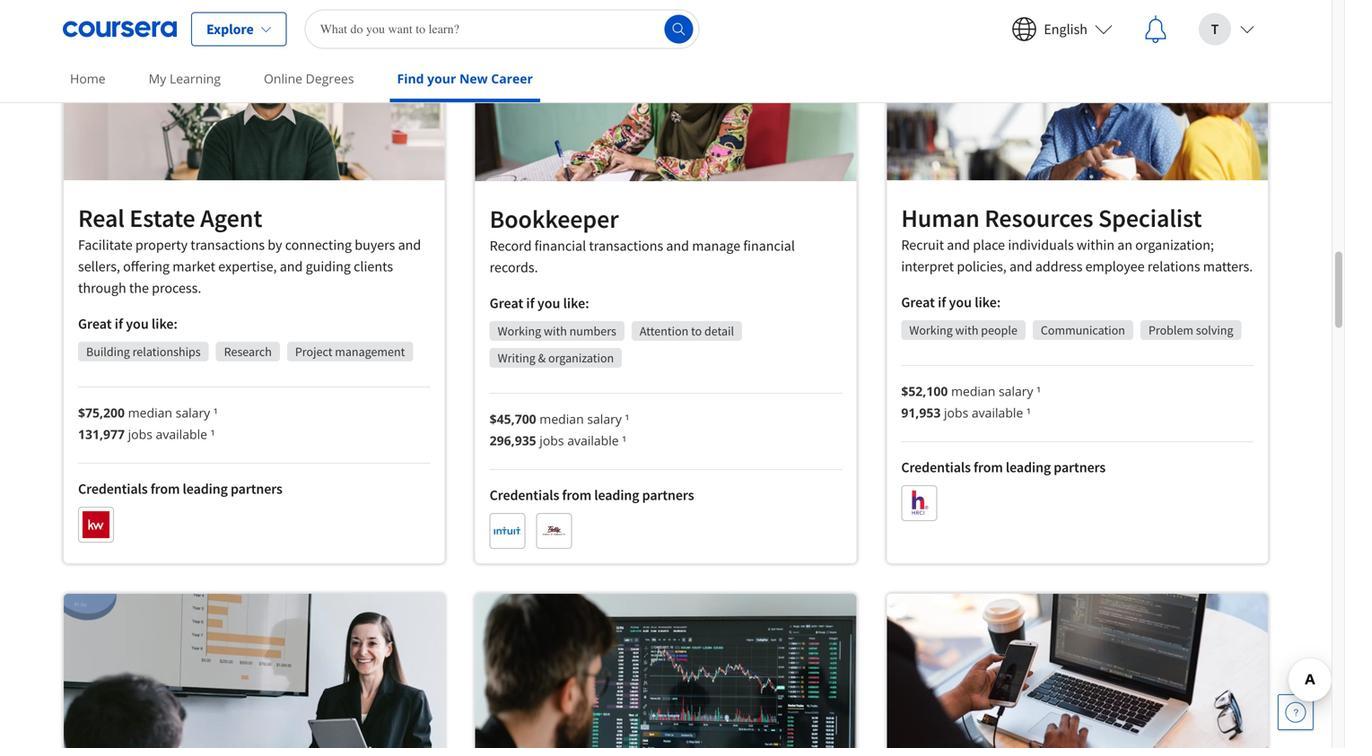 Task type: vqa. For each thing, say whether or not it's contained in the screenshot.
at in the Flexible schedule Learn at your own pace
no



Task type: describe. For each thing, give the bounding box(es) containing it.
organization
[[548, 350, 614, 366]]

data scientist image
[[475, 594, 856, 748]]

home link
[[63, 58, 113, 99]]

bookkeeper record financial transactions and manage financial records.
[[490, 203, 795, 276]]

jobs for resources
[[944, 404, 968, 421]]

degrees
[[306, 70, 354, 87]]

individuals
[[1008, 236, 1074, 254]]

numbers
[[569, 323, 616, 339]]

resources
[[984, 202, 1093, 234]]

great for bookkeeper
[[490, 294, 523, 312]]

manage
[[692, 237, 740, 255]]

address
[[1035, 257, 1083, 275]]

attention
[[640, 323, 689, 339]]

with for record
[[544, 323, 567, 339]]

91,953
[[901, 404, 941, 421]]

place
[[973, 236, 1005, 254]]

learning
[[170, 70, 221, 87]]

research
[[224, 343, 272, 360]]

partners for specialist
[[1054, 458, 1106, 476]]

credentials for record
[[490, 486, 559, 504]]

my
[[149, 70, 166, 87]]

writing & organization
[[498, 350, 614, 366]]

like: for estate
[[152, 315, 178, 333]]

like: for resources
[[975, 293, 1001, 311]]

building relationships
[[86, 343, 201, 360]]

transactions inside real estate agent facilitate property transactions by connecting buyers and sellers, offering market expertise, and guiding clients through the process.
[[190, 236, 265, 254]]

median for resources
[[951, 383, 995, 400]]

market
[[173, 257, 215, 275]]

2 financial from the left
[[743, 237, 795, 255]]

employee
[[1085, 257, 1145, 275]]

agent
[[200, 202, 262, 234]]

if for resources
[[938, 293, 946, 311]]

great if you like: for estate
[[78, 315, 178, 333]]

people
[[981, 322, 1017, 338]]

specialist
[[1098, 202, 1202, 234]]

process.
[[152, 279, 201, 297]]

$52,100 median salary ¹ 91,953 jobs available ¹
[[901, 383, 1041, 421]]

$45,700
[[490, 410, 536, 427]]

transactions inside bookkeeper record financial transactions and manage financial records.
[[589, 237, 663, 255]]

career
[[491, 70, 533, 87]]

bookkeeper
[[490, 203, 619, 234]]

t
[[1211, 20, 1219, 38]]

salary for resources
[[999, 383, 1033, 400]]

&
[[538, 350, 546, 366]]

building
[[86, 343, 130, 360]]

offering
[[123, 257, 170, 275]]

partners for financial
[[642, 486, 694, 504]]

credentials from leading partners for record
[[490, 486, 694, 504]]

english
[[1044, 20, 1088, 38]]

guiding
[[306, 257, 351, 275]]

bookkeeper image
[[475, 24, 856, 181]]

english button
[[997, 0, 1127, 58]]

working with numbers
[[498, 323, 616, 339]]

clients
[[354, 257, 393, 275]]

records.
[[490, 258, 538, 276]]

$75,200
[[78, 404, 125, 421]]

you for record
[[537, 294, 560, 312]]

great for real estate agent
[[78, 315, 112, 333]]

buyers
[[355, 236, 395, 254]]

296,935
[[490, 432, 536, 449]]

jobs for estate
[[128, 426, 152, 443]]

online degrees link
[[257, 58, 361, 99]]

relations
[[1148, 257, 1200, 275]]

leading for financial
[[594, 486, 639, 504]]

policies,
[[957, 257, 1007, 275]]

What do you want to learn? text field
[[305, 9, 700, 49]]

new
[[459, 70, 488, 87]]

explore
[[206, 20, 254, 38]]

you for estate
[[126, 315, 149, 333]]

partners for agent
[[231, 480, 282, 498]]

available for resources
[[972, 404, 1023, 421]]

1 financial from the left
[[534, 237, 586, 255]]

my learning link
[[141, 58, 228, 99]]

coursera image
[[63, 15, 177, 44]]

interpret
[[901, 257, 954, 275]]

if for record
[[526, 294, 535, 312]]

project management
[[295, 343, 405, 360]]

problem
[[1148, 322, 1193, 338]]

expertise,
[[218, 257, 277, 275]]

help center image
[[1285, 702, 1306, 723]]

online degrees
[[264, 70, 354, 87]]

connecting
[[285, 236, 352, 254]]

t button
[[1184, 0, 1269, 58]]

by
[[268, 236, 282, 254]]

management
[[335, 343, 405, 360]]

working with people
[[909, 322, 1017, 338]]

communication
[[1041, 322, 1125, 338]]

facilitate
[[78, 236, 133, 254]]

median for estate
[[128, 404, 172, 421]]



Task type: locate. For each thing, give the bounding box(es) containing it.
great if you like: up building relationships on the top left
[[78, 315, 178, 333]]

you up working with people
[[949, 293, 972, 311]]

¹
[[1037, 383, 1041, 400], [213, 404, 218, 421], [1026, 404, 1031, 421], [625, 410, 629, 427], [211, 426, 215, 443], [622, 432, 626, 449]]

leading down $75,200 median salary ¹ 131,977 jobs available ¹ at left bottom
[[183, 480, 228, 498]]

great down records.
[[490, 294, 523, 312]]

2 horizontal spatial salary
[[999, 383, 1033, 400]]

salary inside "$52,100 median salary ¹ 91,953 jobs available ¹"
[[999, 383, 1033, 400]]

credentials
[[901, 458, 971, 476], [78, 480, 148, 498], [490, 486, 559, 504]]

jobs right 296,935
[[540, 432, 564, 449]]

leading down "$52,100 median salary ¹ 91,953 jobs available ¹"
[[1006, 458, 1051, 476]]

financial right manage
[[743, 237, 795, 255]]

from
[[974, 458, 1003, 476], [150, 480, 180, 498], [562, 486, 591, 504]]

property
[[135, 236, 188, 254]]

human resources specialist recruit and place individuals within an organization; interpret policies, and address employee relations matters.
[[901, 202, 1253, 275]]

0 horizontal spatial partners
[[231, 480, 282, 498]]

median inside the $45,700 median salary ¹ 296,935 jobs available ¹
[[540, 410, 584, 427]]

from for estate
[[150, 480, 180, 498]]

1 horizontal spatial jobs
[[540, 432, 564, 449]]

from for resources
[[974, 458, 1003, 476]]

0 horizontal spatial credentials from leading partners
[[78, 480, 282, 498]]

great if you like: up working with numbers on the left top
[[490, 294, 589, 312]]

like: up people
[[975, 293, 1001, 311]]

with up 'writing & organization'
[[544, 323, 567, 339]]

credentials down 131,977 at the bottom left of the page
[[78, 480, 148, 498]]

credentials from leading partners for resources
[[901, 458, 1106, 476]]

0 horizontal spatial great if you like:
[[78, 315, 178, 333]]

working up "writing"
[[498, 323, 541, 339]]

salary for record
[[587, 410, 622, 427]]

matters.
[[1203, 257, 1253, 275]]

credentials from leading partners for estate
[[78, 480, 282, 498]]

credentials for estate
[[78, 480, 148, 498]]

solving
[[1196, 322, 1233, 338]]

working
[[909, 322, 953, 338], [498, 323, 541, 339]]

credentials down 91,953
[[901, 458, 971, 476]]

partners
[[1054, 458, 1106, 476], [231, 480, 282, 498], [642, 486, 694, 504]]

the
[[129, 279, 149, 297]]

2 horizontal spatial median
[[951, 383, 995, 400]]

detail
[[704, 323, 734, 339]]

1 horizontal spatial leading
[[594, 486, 639, 504]]

leading down the $45,700 median salary ¹ 296,935 jobs available ¹
[[594, 486, 639, 504]]

median right $45,700
[[540, 410, 584, 427]]

1 horizontal spatial credentials
[[490, 486, 559, 504]]

from for record
[[562, 486, 591, 504]]

great
[[901, 293, 935, 311], [490, 294, 523, 312], [78, 315, 112, 333]]

your
[[427, 70, 456, 87]]

median
[[951, 383, 995, 400], [128, 404, 172, 421], [540, 410, 584, 427]]

1 horizontal spatial financial
[[743, 237, 795, 255]]

from down $75,200 median salary ¹ 131,977 jobs available ¹ at left bottom
[[150, 480, 180, 498]]

0 horizontal spatial great
[[78, 315, 112, 333]]

to
[[691, 323, 702, 339]]

human
[[901, 202, 980, 234]]

through
[[78, 279, 126, 297]]

leading
[[1006, 458, 1051, 476], [183, 480, 228, 498], [594, 486, 639, 504]]

1 horizontal spatial salary
[[587, 410, 622, 427]]

financial down the bookkeeper
[[534, 237, 586, 255]]

organization;
[[1135, 236, 1214, 254]]

credentials from leading partners
[[901, 458, 1106, 476], [78, 480, 282, 498], [490, 486, 694, 504]]

writing
[[498, 350, 536, 366]]

within
[[1077, 236, 1115, 254]]

find your new career
[[397, 70, 533, 87]]

credentials from leading partners down "$52,100 median salary ¹ 91,953 jobs available ¹"
[[901, 458, 1106, 476]]

great if you like: up working with people
[[901, 293, 1001, 311]]

an
[[1117, 236, 1132, 254]]

credentials from leading partners down the $45,700 median salary ¹ 296,935 jobs available ¹
[[490, 486, 694, 504]]

and
[[398, 236, 421, 254], [947, 236, 970, 254], [666, 237, 689, 255], [280, 257, 303, 275], [1009, 257, 1032, 275]]

0 horizontal spatial credentials
[[78, 480, 148, 498]]

1 horizontal spatial from
[[562, 486, 591, 504]]

sellers,
[[78, 257, 120, 275]]

2 horizontal spatial credentials from leading partners
[[901, 458, 1106, 476]]

0 horizontal spatial leading
[[183, 480, 228, 498]]

available right 296,935
[[567, 432, 619, 449]]

find your new career link
[[390, 58, 540, 102]]

0 horizontal spatial you
[[126, 315, 149, 333]]

and left place on the right
[[947, 236, 970, 254]]

and left manage
[[666, 237, 689, 255]]

transactions down agent
[[190, 236, 265, 254]]

0 horizontal spatial median
[[128, 404, 172, 421]]

transactions down the bookkeeper
[[589, 237, 663, 255]]

real
[[78, 202, 125, 234]]

median for record
[[540, 410, 584, 427]]

available inside the $45,700 median salary ¹ 296,935 jobs available ¹
[[567, 432, 619, 449]]

2 horizontal spatial great if you like:
[[901, 293, 1001, 311]]

0 horizontal spatial salary
[[176, 404, 210, 421]]

like: for record
[[563, 294, 589, 312]]

1 horizontal spatial like:
[[563, 294, 589, 312]]

salary inside $75,200 median salary ¹ 131,977 jobs available ¹
[[176, 404, 210, 421]]

you
[[949, 293, 972, 311], [537, 294, 560, 312], [126, 315, 149, 333]]

1 horizontal spatial credentials from leading partners
[[490, 486, 694, 504]]

great if you like:
[[901, 293, 1001, 311], [490, 294, 589, 312], [78, 315, 178, 333]]

working for record
[[498, 323, 541, 339]]

median inside $75,200 median salary ¹ 131,977 jobs available ¹
[[128, 404, 172, 421]]

1 horizontal spatial if
[[526, 294, 535, 312]]

1 horizontal spatial working
[[909, 322, 953, 338]]

0 horizontal spatial working
[[498, 323, 541, 339]]

2 horizontal spatial leading
[[1006, 458, 1051, 476]]

0 horizontal spatial jobs
[[128, 426, 152, 443]]

2 horizontal spatial you
[[949, 293, 972, 311]]

jobs right 131,977 at the bottom left of the page
[[128, 426, 152, 443]]

project
[[295, 343, 332, 360]]

financial
[[534, 237, 586, 255], [743, 237, 795, 255]]

jobs for record
[[540, 432, 564, 449]]

with for resources
[[955, 322, 979, 338]]

online
[[264, 70, 302, 87]]

$52,100
[[901, 383, 948, 400]]

available right 131,977 at the bottom left of the page
[[156, 426, 207, 443]]

you up working with numbers on the left top
[[537, 294, 560, 312]]

available right 91,953
[[972, 404, 1023, 421]]

great down interpret
[[901, 293, 935, 311]]

and right buyers
[[398, 236, 421, 254]]

from down "$52,100 median salary ¹ 91,953 jobs available ¹"
[[974, 458, 1003, 476]]

1 horizontal spatial great if you like:
[[490, 294, 589, 312]]

1 horizontal spatial median
[[540, 410, 584, 427]]

0 horizontal spatial from
[[150, 480, 180, 498]]

2 horizontal spatial from
[[974, 458, 1003, 476]]

record
[[490, 237, 532, 255]]

1 horizontal spatial transactions
[[589, 237, 663, 255]]

0 horizontal spatial transactions
[[190, 236, 265, 254]]

credentials from leading partners down $75,200 median salary ¹ 131,977 jobs available ¹ at left bottom
[[78, 480, 282, 498]]

you up building relationships on the top left
[[126, 315, 149, 333]]

if up working with numbers on the left top
[[526, 294, 535, 312]]

1 horizontal spatial you
[[537, 294, 560, 312]]

credentials down 296,935
[[490, 486, 559, 504]]

available inside $75,200 median salary ¹ 131,977 jobs available ¹
[[156, 426, 207, 443]]

working up $52,100
[[909, 322, 953, 338]]

recruit
[[901, 236, 944, 254]]

if for estate
[[115, 315, 123, 333]]

0 horizontal spatial financial
[[534, 237, 586, 255]]

available
[[972, 404, 1023, 421], [156, 426, 207, 443], [567, 432, 619, 449]]

1 horizontal spatial available
[[567, 432, 619, 449]]

available for estate
[[156, 426, 207, 443]]

with left people
[[955, 322, 979, 338]]

jobs inside the $45,700 median salary ¹ 296,935 jobs available ¹
[[540, 432, 564, 449]]

1 horizontal spatial partners
[[642, 486, 694, 504]]

0 horizontal spatial available
[[156, 426, 207, 443]]

2 horizontal spatial if
[[938, 293, 946, 311]]

with
[[955, 322, 979, 338], [544, 323, 567, 339]]

jobs right 91,953
[[944, 404, 968, 421]]

jobs inside "$52,100 median salary ¹ 91,953 jobs available ¹"
[[944, 404, 968, 421]]

and down individuals at the right top
[[1009, 257, 1032, 275]]

0 horizontal spatial with
[[544, 323, 567, 339]]

working for resources
[[909, 322, 953, 338]]

like: up numbers on the left top of page
[[563, 294, 589, 312]]

2 horizontal spatial credentials
[[901, 458, 971, 476]]

if up building on the top
[[115, 315, 123, 333]]

available inside "$52,100 median salary ¹ 91,953 jobs available ¹"
[[972, 404, 1023, 421]]

jobs inside $75,200 median salary ¹ 131,977 jobs available ¹
[[128, 426, 152, 443]]

leading for agent
[[183, 480, 228, 498]]

median inside "$52,100 median salary ¹ 91,953 jobs available ¹"
[[951, 383, 995, 400]]

salary down relationships
[[176, 404, 210, 421]]

if up working with people
[[938, 293, 946, 311]]

2 horizontal spatial like:
[[975, 293, 1001, 311]]

great if you like: for record
[[490, 294, 589, 312]]

$45,700 median salary ¹ 296,935 jobs available ¹
[[490, 410, 629, 449]]

median right $52,100
[[951, 383, 995, 400]]

like: up relationships
[[152, 315, 178, 333]]

data analyst image
[[64, 594, 445, 748]]

salary for estate
[[176, 404, 210, 421]]

my learning
[[149, 70, 221, 87]]

real estate agent facilitate property transactions by connecting buyers and sellers, offering market expertise, and guiding clients through the process.
[[78, 202, 421, 297]]

131,977
[[78, 426, 125, 443]]

you for resources
[[949, 293, 972, 311]]

1 horizontal spatial great
[[490, 294, 523, 312]]

2 horizontal spatial partners
[[1054, 458, 1106, 476]]

and inside bookkeeper record financial transactions and manage financial records.
[[666, 237, 689, 255]]

relationships
[[132, 343, 201, 360]]

salary
[[999, 383, 1033, 400], [176, 404, 210, 421], [587, 410, 622, 427]]

median right $75,200
[[128, 404, 172, 421]]

0 horizontal spatial like:
[[152, 315, 178, 333]]

home
[[70, 70, 106, 87]]

problem solving
[[1148, 322, 1233, 338]]

attention to detail
[[640, 323, 734, 339]]

great up building on the top
[[78, 315, 112, 333]]

great if you like: for resources
[[901, 293, 1001, 311]]

transactions
[[190, 236, 265, 254], [589, 237, 663, 255]]

2 horizontal spatial great
[[901, 293, 935, 311]]

estate
[[129, 202, 195, 234]]

None search field
[[305, 9, 700, 49]]

2 horizontal spatial available
[[972, 404, 1023, 421]]

1 horizontal spatial with
[[955, 322, 979, 338]]

salary down organization
[[587, 410, 622, 427]]

find
[[397, 70, 424, 87]]

available for record
[[567, 432, 619, 449]]

and down by
[[280, 257, 303, 275]]

explore button
[[191, 12, 287, 46]]

salary inside the $45,700 median salary ¹ 296,935 jobs available ¹
[[587, 410, 622, 427]]

great for human resources specialist
[[901, 293, 935, 311]]

0 horizontal spatial if
[[115, 315, 123, 333]]

2 horizontal spatial jobs
[[944, 404, 968, 421]]

salary down people
[[999, 383, 1033, 400]]

credentials for resources
[[901, 458, 971, 476]]

leading for specialist
[[1006, 458, 1051, 476]]

$75,200 median salary ¹ 131,977 jobs available ¹
[[78, 404, 218, 443]]

like:
[[975, 293, 1001, 311], [563, 294, 589, 312], [152, 315, 178, 333]]

from down the $45,700 median salary ¹ 296,935 jobs available ¹
[[562, 486, 591, 504]]



